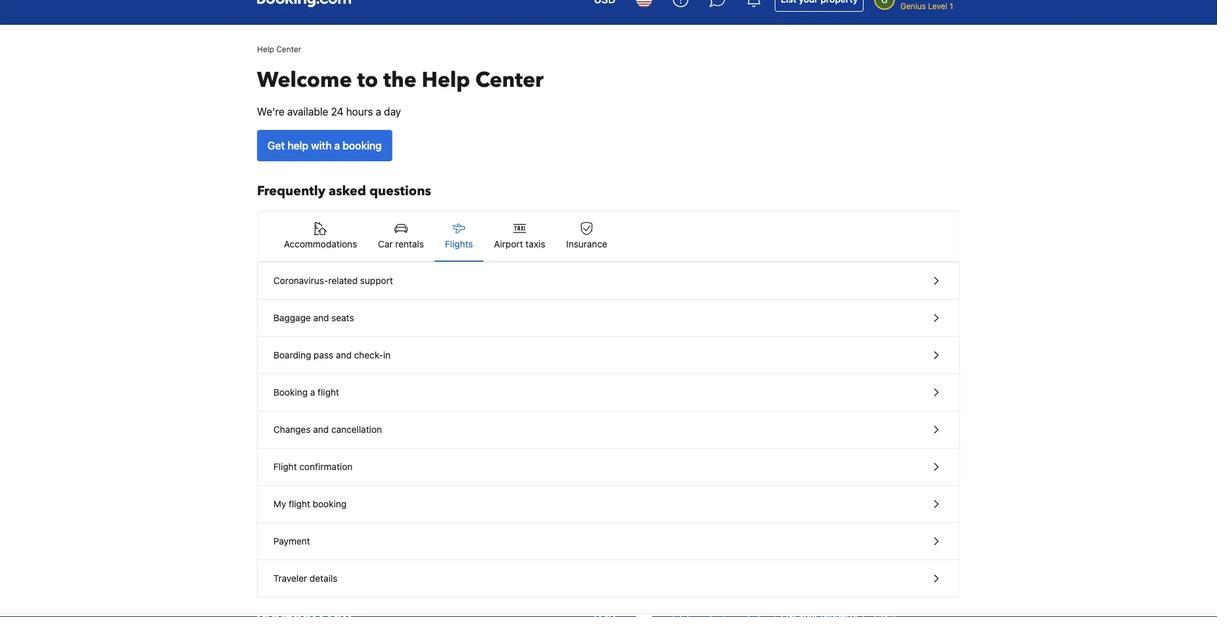 Task type: vqa. For each thing, say whether or not it's contained in the screenshot.
a
yes



Task type: locate. For each thing, give the bounding box(es) containing it.
help right the
[[422, 66, 470, 94]]

my flight booking
[[274, 499, 347, 510]]

boarding
[[274, 350, 311, 361]]

to
[[357, 66, 378, 94]]

and for seats
[[313, 313, 329, 324]]

and right pass
[[336, 350, 352, 361]]

help
[[288, 140, 309, 152]]

and inside button
[[313, 425, 329, 435]]

0 horizontal spatial flight
[[289, 499, 310, 510]]

level
[[929, 1, 948, 10]]

and inside button
[[313, 313, 329, 324]]

0 vertical spatial flight
[[318, 387, 339, 398]]

and right changes at the bottom left of the page
[[313, 425, 329, 435]]

0 horizontal spatial help
[[257, 44, 274, 54]]

confirmation
[[300, 462, 353, 473]]

0 horizontal spatial a
[[310, 387, 315, 398]]

welcome to the help center
[[257, 66, 544, 94]]

available
[[287, 106, 328, 118]]

booking down confirmation
[[313, 499, 347, 510]]

get
[[268, 140, 285, 152]]

questions
[[370, 182, 431, 200]]

1 vertical spatial help
[[422, 66, 470, 94]]

0 vertical spatial help
[[257, 44, 274, 54]]

get help with a booking
[[268, 140, 382, 152]]

insurance button
[[556, 212, 618, 261]]

flight confirmation button
[[258, 449, 960, 486]]

1 vertical spatial flight
[[289, 499, 310, 510]]

flight
[[274, 462, 297, 473]]

a left day
[[376, 106, 382, 118]]

my
[[274, 499, 286, 510]]

0 vertical spatial center
[[277, 44, 301, 54]]

1
[[950, 1, 954, 10]]

pass
[[314, 350, 334, 361]]

center
[[277, 44, 301, 54], [476, 66, 544, 94]]

booking down the hours
[[343, 140, 382, 152]]

a
[[376, 106, 382, 118], [335, 140, 340, 152], [310, 387, 315, 398]]

0 horizontal spatial center
[[277, 44, 301, 54]]

boarding pass and check-in button
[[258, 337, 960, 375]]

we're
[[257, 106, 285, 118]]

1 horizontal spatial flight
[[318, 387, 339, 398]]

flight
[[318, 387, 339, 398], [289, 499, 310, 510]]

and left seats
[[313, 313, 329, 324]]

frequently
[[257, 182, 326, 200]]

a inside button
[[310, 387, 315, 398]]

tab list containing accommodations
[[258, 212, 960, 263]]

0 vertical spatial booking
[[343, 140, 382, 152]]

1 vertical spatial and
[[336, 350, 352, 361]]

in
[[383, 350, 391, 361]]

help
[[257, 44, 274, 54], [422, 66, 470, 94]]

1 horizontal spatial center
[[476, 66, 544, 94]]

booking
[[274, 387, 308, 398]]

accommodations button
[[274, 212, 368, 261]]

coronavirus-
[[274, 276, 329, 286]]

0 vertical spatial a
[[376, 106, 382, 118]]

coronavirus-related support button
[[258, 263, 960, 300]]

a right with on the top left of the page
[[335, 140, 340, 152]]

1 horizontal spatial a
[[335, 140, 340, 152]]

car
[[378, 239, 393, 250]]

traveler details
[[274, 574, 338, 584]]

frequently asked questions
[[257, 182, 431, 200]]

flight up changes and cancellation
[[318, 387, 339, 398]]

my flight booking button
[[258, 486, 960, 524]]

changes and cancellation
[[274, 425, 382, 435]]

boarding pass and check-in
[[274, 350, 391, 361]]

0 vertical spatial and
[[313, 313, 329, 324]]

booking
[[343, 140, 382, 152], [313, 499, 347, 510]]

tab list
[[258, 212, 960, 263]]

help up welcome
[[257, 44, 274, 54]]

insurance
[[567, 239, 608, 250]]

get help with a booking button
[[257, 130, 392, 161]]

the
[[384, 66, 417, 94]]

and inside "button"
[[336, 350, 352, 361]]

changes and cancellation button
[[258, 412, 960, 449]]

payment
[[274, 536, 310, 547]]

1 vertical spatial a
[[335, 140, 340, 152]]

1 vertical spatial booking
[[313, 499, 347, 510]]

2 vertical spatial and
[[313, 425, 329, 435]]

2 vertical spatial a
[[310, 387, 315, 398]]

and
[[313, 313, 329, 324], [336, 350, 352, 361], [313, 425, 329, 435]]

flight right the my at bottom left
[[289, 499, 310, 510]]

a right booking
[[310, 387, 315, 398]]

rentals
[[396, 239, 424, 250]]

seats
[[332, 313, 354, 324]]

flight inside button
[[289, 499, 310, 510]]



Task type: describe. For each thing, give the bounding box(es) containing it.
details
[[310, 574, 338, 584]]

traveler details button
[[258, 561, 960, 598]]

baggage and seats
[[274, 313, 354, 324]]

asked
[[329, 182, 366, 200]]

we're available 24 hours a day
[[257, 106, 401, 118]]

car rentals button
[[368, 212, 435, 261]]

booking inside button
[[313, 499, 347, 510]]

baggage and seats button
[[258, 300, 960, 337]]

booking inside button
[[343, 140, 382, 152]]

booking a flight button
[[258, 375, 960, 412]]

2 horizontal spatial a
[[376, 106, 382, 118]]

airport taxis button
[[484, 212, 556, 261]]

payment button
[[258, 524, 960, 561]]

flights
[[445, 239, 473, 250]]

welcome
[[257, 66, 352, 94]]

booking.com online hotel reservations image
[[257, 0, 351, 7]]

car rentals
[[378, 239, 424, 250]]

coronavirus-related support
[[274, 276, 393, 286]]

taxis
[[526, 239, 546, 250]]

changes
[[274, 425, 311, 435]]

1 horizontal spatial help
[[422, 66, 470, 94]]

support
[[360, 276, 393, 286]]

traveler
[[274, 574, 307, 584]]

and for cancellation
[[313, 425, 329, 435]]

flights button
[[435, 212, 484, 261]]

airport taxis
[[494, 239, 546, 250]]

genius
[[901, 1, 927, 10]]

check-
[[354, 350, 383, 361]]

genius level 1 link
[[870, 0, 966, 17]]

24
[[331, 106, 344, 118]]

baggage
[[274, 313, 311, 324]]

related
[[328, 276, 358, 286]]

booking a flight
[[274, 387, 339, 398]]

flight confirmation
[[274, 462, 353, 473]]

cancellation
[[331, 425, 382, 435]]

a inside button
[[335, 140, 340, 152]]

flight inside button
[[318, 387, 339, 398]]

1 vertical spatial center
[[476, 66, 544, 94]]

day
[[384, 106, 401, 118]]

genius level 1
[[901, 1, 954, 10]]

help center
[[257, 44, 301, 54]]

with
[[311, 140, 332, 152]]

hours
[[346, 106, 373, 118]]

accommodations
[[284, 239, 357, 250]]

airport
[[494, 239, 523, 250]]



